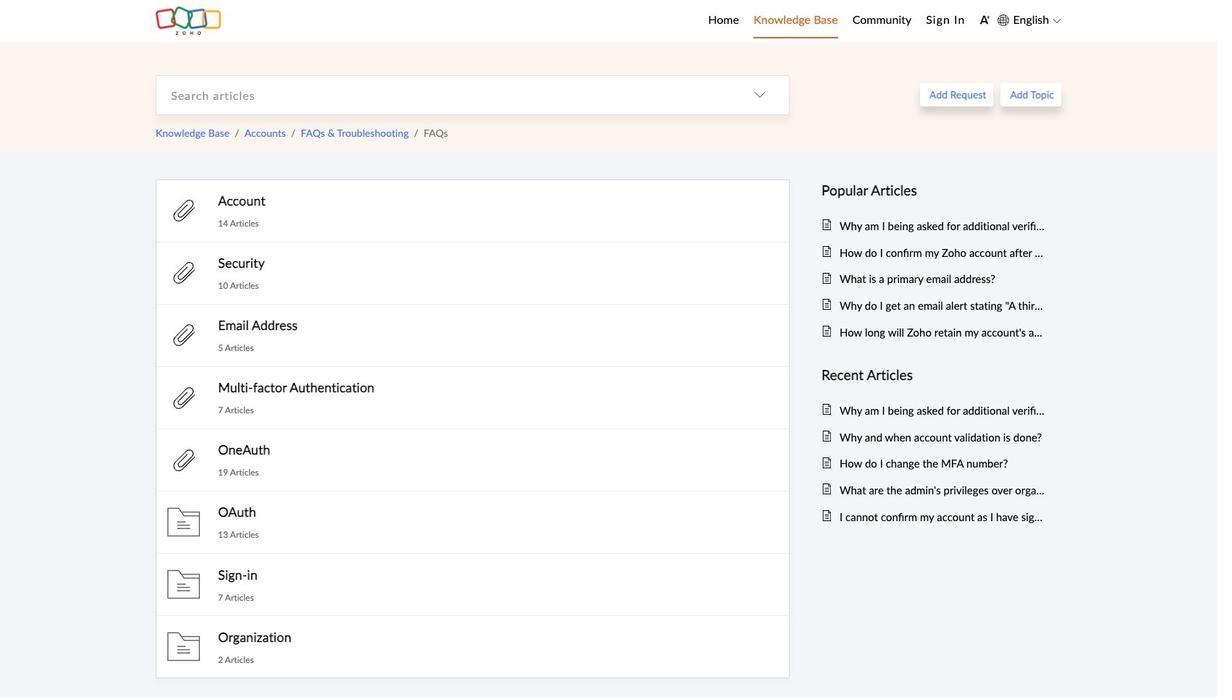 Task type: vqa. For each thing, say whether or not it's contained in the screenshot.
1st heading from the bottom
yes



Task type: locate. For each thing, give the bounding box(es) containing it.
heading
[[822, 179, 1047, 202], [822, 364, 1047, 386]]

user preference image
[[980, 14, 991, 25]]

1 vertical spatial heading
[[822, 364, 1047, 386]]

0 vertical spatial heading
[[822, 179, 1047, 202]]

user preference element
[[980, 10, 991, 32]]

choose category image
[[754, 89, 766, 101]]



Task type: describe. For each thing, give the bounding box(es) containing it.
2 heading from the top
[[822, 364, 1047, 386]]

1 heading from the top
[[822, 179, 1047, 202]]

choose languages element
[[998, 11, 1061, 29]]

choose category element
[[731, 76, 789, 114]]

Search articles field
[[156, 76, 731, 114]]



